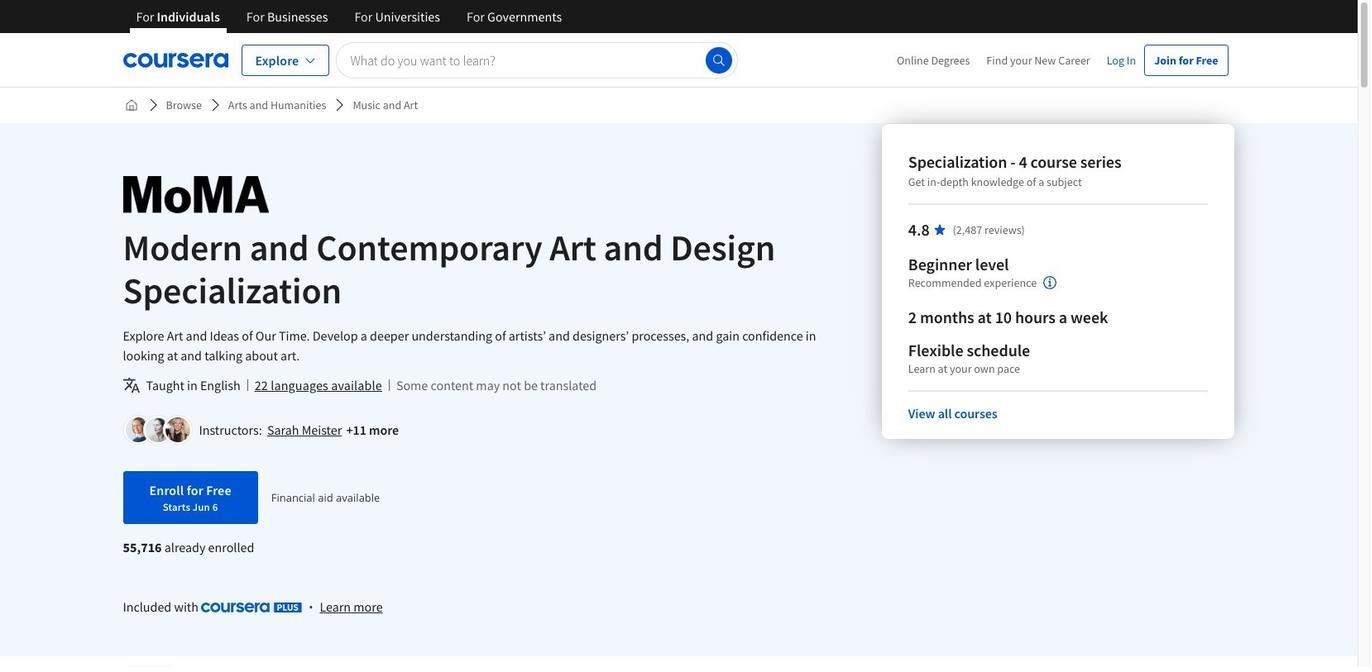 Task type: describe. For each thing, give the bounding box(es) containing it.
What do you want to learn? text field
[[336, 42, 738, 78]]

coursera image
[[123, 47, 228, 73]]

the museum of modern art image
[[123, 176, 269, 214]]

coursera plus image
[[201, 604, 302, 613]]

information about difficulty level pre-requisites. image
[[1044, 276, 1057, 290]]

paola antonelli image
[[145, 418, 170, 443]]

sarah meister image
[[125, 418, 150, 443]]

home image
[[125, 98, 138, 112]]

banner navigation
[[123, 0, 575, 46]]



Task type: locate. For each thing, give the bounding box(es) containing it.
michelle millar fisher image
[[165, 418, 190, 443]]

None search field
[[336, 42, 738, 78]]



Task type: vqa. For each thing, say whether or not it's contained in the screenshot.
Sarah Meister image
yes



